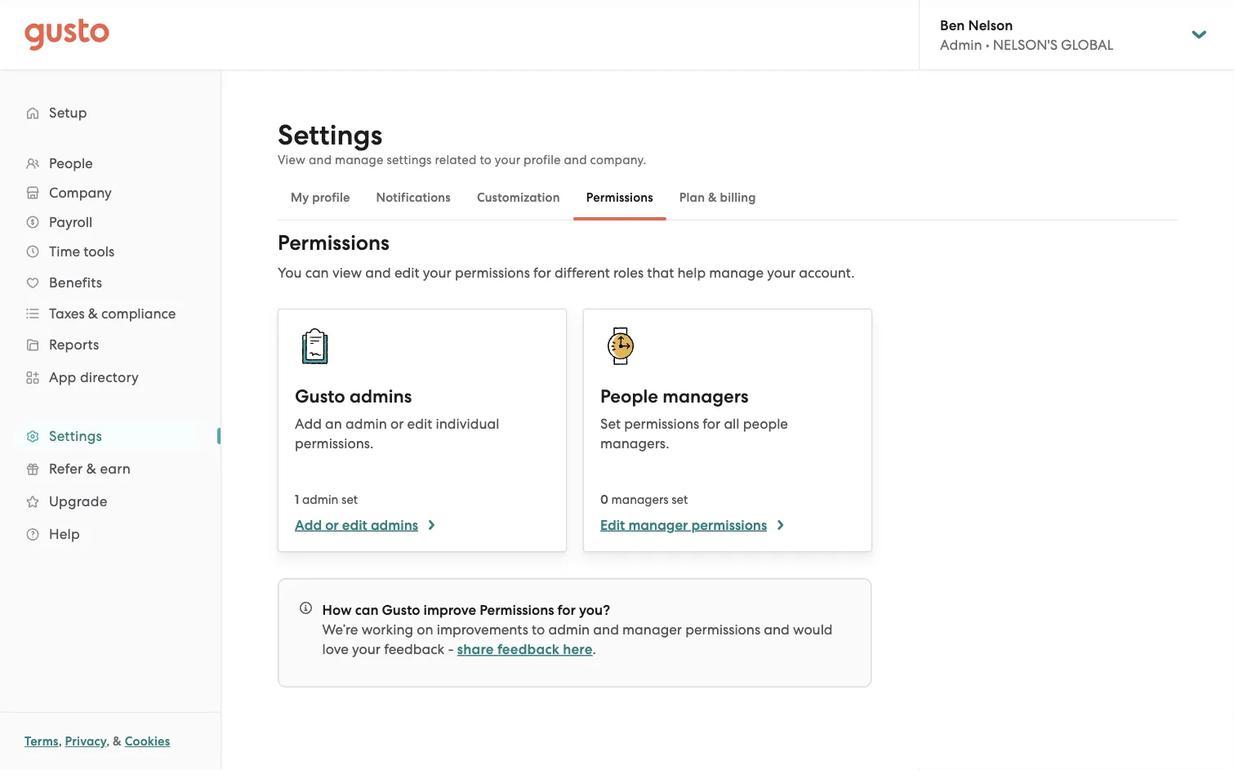 Task type: describe. For each thing, give the bounding box(es) containing it.
nelson
[[969, 17, 1013, 33]]

managers for 0
[[612, 493, 669, 507]]

2 feedback from the left
[[498, 641, 560, 658]]

help
[[678, 265, 706, 281]]

my profile button
[[278, 178, 363, 217]]

on
[[417, 622, 433, 638]]

plan & billing button
[[667, 178, 770, 217]]

setup
[[49, 105, 87, 121]]

1 vertical spatial permissions
[[278, 231, 390, 256]]

set permissions for all people managers.
[[601, 416, 788, 452]]

admin inside the add an admin or edit individual permissions.
[[346, 416, 387, 432]]

terms
[[25, 735, 59, 749]]

help link
[[16, 520, 204, 549]]

earn
[[100, 461, 131, 477]]

you can view and edit your permissions for different roles that help manage your account.
[[278, 265, 855, 281]]

directory
[[80, 369, 139, 386]]

1
[[295, 493, 299, 507]]

0 vertical spatial admins
[[350, 386, 412, 407]]

setup link
[[16, 98, 204, 127]]

love
[[322, 641, 349, 658]]

app directory link
[[16, 363, 204, 392]]

people for people
[[49, 155, 93, 172]]

people managers
[[601, 386, 749, 407]]

for inside set permissions for all people managers.
[[703, 416, 721, 432]]

edit for permissions
[[395, 265, 420, 281]]

notifications
[[376, 190, 451, 205]]

settings
[[387, 153, 432, 167]]

benefits link
[[16, 268, 204, 297]]

all
[[724, 416, 740, 432]]

2 vertical spatial for
[[558, 602, 576, 619]]

terms link
[[25, 735, 59, 749]]

permissions.
[[295, 436, 374, 452]]

admin inside we're working on improvements to admin and manager permissions and would love your feedback -
[[549, 622, 590, 638]]

company
[[49, 185, 112, 201]]

manage inside settings view and manage settings related to your profile and company.
[[335, 153, 384, 167]]

1 , from the left
[[59, 735, 62, 749]]

& left 'cookies'
[[113, 735, 122, 749]]

reports
[[49, 337, 99, 353]]

.
[[593, 641, 596, 658]]

1 vertical spatial admins
[[371, 517, 418, 534]]

company button
[[16, 178, 204, 208]]

notifications button
[[363, 178, 464, 217]]

different
[[555, 265, 610, 281]]

can for you
[[305, 265, 329, 281]]

profile inside settings view and manage settings related to your profile and company.
[[524, 153, 561, 167]]

working
[[362, 622, 413, 638]]

my
[[291, 190, 309, 205]]

customization
[[477, 190, 560, 205]]

that
[[647, 265, 674, 281]]

how
[[322, 602, 352, 619]]

add for add an admin or edit individual permissions.
[[295, 416, 322, 432]]

how can gusto improve permissions for you?
[[322, 602, 610, 619]]

gusto navigation element
[[0, 70, 221, 577]]

customization button
[[464, 178, 573, 217]]

reports link
[[16, 330, 204, 360]]

help
[[49, 526, 80, 543]]

we're working on improvements to admin and manager permissions and would love your feedback -
[[322, 622, 833, 658]]

can for how
[[355, 602, 379, 619]]

admin inside "1 admin set"
[[302, 493, 339, 507]]

terms , privacy , & cookies
[[25, 735, 170, 749]]

refer
[[49, 461, 83, 477]]

or inside the add an admin or edit individual permissions.
[[391, 416, 404, 432]]

settings view and manage settings related to your profile and company.
[[278, 119, 647, 167]]

we're
[[322, 622, 358, 638]]

ben
[[940, 17, 965, 33]]

view
[[332, 265, 362, 281]]

refer & earn link
[[16, 454, 204, 484]]

edit manager permissions
[[601, 517, 767, 534]]

payroll
[[49, 214, 92, 230]]

nelson's
[[993, 37, 1058, 53]]

you
[[278, 265, 302, 281]]

here
[[563, 641, 593, 658]]

global
[[1061, 37, 1114, 53]]

time
[[49, 243, 80, 260]]

refer & earn
[[49, 461, 131, 477]]

cookies button
[[125, 732, 170, 752]]

people for people managers
[[601, 386, 659, 407]]

permissions inside we're working on improvements to admin and manager permissions and would love your feedback -
[[686, 622, 761, 638]]

taxes & compliance
[[49, 306, 176, 322]]

improve
[[424, 602, 476, 619]]

manager inside we're working on improvements to admin and manager permissions and would love your feedback -
[[623, 622, 682, 638]]

ben nelson admin • nelson's global
[[940, 17, 1114, 53]]

plan
[[680, 190, 705, 205]]

company.
[[590, 153, 647, 167]]

taxes & compliance button
[[16, 299, 204, 328]]

you?
[[579, 602, 610, 619]]

2 , from the left
[[106, 735, 110, 749]]



Task type: locate. For each thing, give the bounding box(es) containing it.
people button
[[16, 149, 204, 178]]

1 horizontal spatial for
[[558, 602, 576, 619]]

upgrade link
[[16, 487, 204, 516]]

settings for settings view and manage settings related to your profile and company.
[[278, 119, 383, 152]]

& left earn
[[86, 461, 96, 477]]

1 admin set
[[295, 493, 358, 507]]

for left the all
[[703, 416, 721, 432]]

to up share feedback here .
[[532, 622, 545, 638]]

admin up here
[[549, 622, 590, 638]]

0 horizontal spatial ,
[[59, 735, 62, 749]]

0 horizontal spatial admin
[[302, 493, 339, 507]]

settings link
[[16, 422, 204, 451]]

-
[[448, 641, 454, 658]]

0 vertical spatial people
[[49, 155, 93, 172]]

0 vertical spatial managers
[[663, 386, 749, 407]]

0 horizontal spatial settings
[[49, 428, 102, 444]]

2 vertical spatial admin
[[549, 622, 590, 638]]

payroll button
[[16, 208, 204, 237]]

your up customization
[[495, 153, 521, 167]]

0 horizontal spatial permissions
[[278, 231, 390, 256]]

add for add or edit admins
[[295, 517, 322, 534]]

edit
[[395, 265, 420, 281], [407, 416, 432, 432], [342, 517, 368, 534]]

managers for people
[[663, 386, 749, 407]]

0 vertical spatial profile
[[524, 153, 561, 167]]

can right you
[[305, 265, 329, 281]]

permissions down company.
[[586, 190, 654, 205]]

0 vertical spatial manage
[[335, 153, 384, 167]]

0 vertical spatial add
[[295, 416, 322, 432]]

edit right view
[[395, 265, 420, 281]]

for
[[534, 265, 551, 281], [703, 416, 721, 432], [558, 602, 576, 619]]

app directory
[[49, 369, 139, 386]]

permissions button
[[573, 178, 667, 217]]

feedback down on
[[384, 641, 445, 658]]

1 vertical spatial manager
[[623, 622, 682, 638]]

admin right 1
[[302, 493, 339, 507]]

& for billing
[[708, 190, 717, 205]]

your down notifications
[[423, 265, 452, 281]]

roles
[[614, 265, 644, 281]]

edit left individual
[[407, 416, 432, 432]]

managers up the all
[[663, 386, 749, 407]]

settings inside settings link
[[49, 428, 102, 444]]

set for admins
[[342, 493, 358, 507]]

0 vertical spatial can
[[305, 265, 329, 281]]

your inside settings view and manage settings related to your profile and company.
[[495, 153, 521, 167]]

0 horizontal spatial feedback
[[384, 641, 445, 658]]

1 vertical spatial edit
[[407, 416, 432, 432]]

benefits
[[49, 275, 102, 291]]

edit down "1 admin set"
[[342, 517, 368, 534]]

add or edit admins
[[295, 517, 418, 534]]

2 horizontal spatial admin
[[549, 622, 590, 638]]

0 vertical spatial permissions
[[586, 190, 654, 205]]

individual
[[436, 416, 500, 432]]

, left privacy link
[[59, 735, 62, 749]]

1 horizontal spatial profile
[[524, 153, 561, 167]]

1 vertical spatial add
[[295, 517, 322, 534]]

manage
[[335, 153, 384, 167], [709, 265, 764, 281]]

1 horizontal spatial gusto
[[382, 602, 420, 619]]

gusto up an
[[295, 386, 345, 407]]

1 vertical spatial gusto
[[382, 602, 420, 619]]

1 vertical spatial manage
[[709, 265, 764, 281]]

set for managers
[[672, 493, 688, 507]]

or down gusto admins
[[391, 416, 404, 432]]

profile up customization
[[524, 153, 561, 167]]

settings tabs tab list
[[278, 175, 1178, 221]]

0 vertical spatial for
[[534, 265, 551, 281]]

permissions up improvements on the bottom left
[[480, 602, 554, 619]]

list containing people
[[0, 149, 221, 551]]

tools
[[84, 243, 115, 260]]

add
[[295, 416, 322, 432], [295, 517, 322, 534]]

your left account.
[[767, 265, 796, 281]]

list
[[0, 149, 221, 551]]

1 vertical spatial or
[[325, 517, 339, 534]]

& right taxes
[[88, 306, 98, 322]]

for left you?
[[558, 602, 576, 619]]

home image
[[25, 18, 109, 51]]

improvements
[[437, 622, 529, 638]]

2 vertical spatial permissions
[[480, 602, 554, 619]]

plan & billing
[[680, 190, 756, 205]]

or down "1 admin set"
[[325, 517, 339, 534]]

to inside we're working on improvements to admin and manager permissions and would love your feedback -
[[532, 622, 545, 638]]

cookies
[[125, 735, 170, 749]]

2 vertical spatial edit
[[342, 517, 368, 534]]

1 horizontal spatial to
[[532, 622, 545, 638]]

profile right my
[[312, 190, 350, 205]]

people up set
[[601, 386, 659, 407]]

1 vertical spatial managers
[[612, 493, 669, 507]]

1 vertical spatial can
[[355, 602, 379, 619]]

permissions inside button
[[586, 190, 654, 205]]

to right related
[[480, 153, 492, 167]]

set up edit manager permissions
[[672, 493, 688, 507]]

can up working
[[355, 602, 379, 619]]

1 horizontal spatial can
[[355, 602, 379, 619]]

2 add from the top
[[295, 517, 322, 534]]

settings
[[278, 119, 383, 152], [49, 428, 102, 444]]

managers right 0
[[612, 493, 669, 507]]

0 horizontal spatial profile
[[312, 190, 350, 205]]

admin
[[940, 37, 983, 53]]

managers inside 0 managers set
[[612, 493, 669, 507]]

people inside people dropdown button
[[49, 155, 93, 172]]

gusto
[[295, 386, 345, 407], [382, 602, 420, 619]]

would
[[793, 622, 833, 638]]

1 horizontal spatial feedback
[[498, 641, 560, 658]]

0 horizontal spatial for
[[534, 265, 551, 281]]

privacy link
[[65, 735, 106, 749]]

settings inside settings view and manage settings related to your profile and company.
[[278, 119, 383, 152]]

1 vertical spatial admin
[[302, 493, 339, 507]]

edit for gusto admins
[[407, 416, 432, 432]]

view
[[278, 153, 306, 167]]

your inside we're working on improvements to admin and manager permissions and would love your feedback -
[[352, 641, 381, 658]]

0 horizontal spatial to
[[480, 153, 492, 167]]

0 horizontal spatial or
[[325, 517, 339, 534]]

,
[[59, 735, 62, 749], [106, 735, 110, 749]]

compliance
[[101, 306, 176, 322]]

1 feedback from the left
[[384, 641, 445, 658]]

1 vertical spatial for
[[703, 416, 721, 432]]

& for earn
[[86, 461, 96, 477]]

and
[[309, 153, 332, 167], [564, 153, 587, 167], [365, 265, 391, 281], [594, 622, 619, 638], [764, 622, 790, 638]]

1 horizontal spatial ,
[[106, 735, 110, 749]]

1 horizontal spatial admin
[[346, 416, 387, 432]]

settings for settings
[[49, 428, 102, 444]]

2 set from the left
[[672, 493, 688, 507]]

1 horizontal spatial permissions
[[480, 602, 554, 619]]

2 horizontal spatial for
[[703, 416, 721, 432]]

permissions
[[455, 265, 530, 281], [624, 416, 700, 432], [692, 517, 767, 534], [686, 622, 761, 638]]

1 vertical spatial to
[[532, 622, 545, 638]]

set inside 0 managers set
[[672, 493, 688, 507]]

settings up view
[[278, 119, 383, 152]]

to
[[480, 153, 492, 167], [532, 622, 545, 638]]

profile inside my profile button
[[312, 190, 350, 205]]

&
[[708, 190, 717, 205], [88, 306, 98, 322], [86, 461, 96, 477], [113, 735, 122, 749]]

1 vertical spatial profile
[[312, 190, 350, 205]]

profile
[[524, 153, 561, 167], [312, 190, 350, 205]]

0 vertical spatial gusto
[[295, 386, 345, 407]]

1 horizontal spatial or
[[391, 416, 404, 432]]

add left an
[[295, 416, 322, 432]]

1 horizontal spatial manage
[[709, 265, 764, 281]]

& for compliance
[[88, 306, 98, 322]]

0 vertical spatial admin
[[346, 416, 387, 432]]

1 set from the left
[[342, 493, 358, 507]]

admin down gusto admins
[[346, 416, 387, 432]]

feedback
[[384, 641, 445, 658], [498, 641, 560, 658]]

set
[[601, 416, 621, 432]]

permissions inside set permissions for all people managers.
[[624, 416, 700, 432]]

1 vertical spatial settings
[[49, 428, 102, 444]]

add inside the add an admin or edit individual permissions.
[[295, 416, 322, 432]]

your down working
[[352, 641, 381, 658]]

time tools button
[[16, 237, 204, 266]]

1 add from the top
[[295, 416, 322, 432]]

set inside "1 admin set"
[[342, 493, 358, 507]]

0 vertical spatial settings
[[278, 119, 383, 152]]

edit inside the add an admin or edit individual permissions.
[[407, 416, 432, 432]]

2 horizontal spatial permissions
[[586, 190, 654, 205]]

managers.
[[601, 436, 670, 452]]

add down 1
[[295, 517, 322, 534]]

edit
[[601, 517, 625, 534]]

time tools
[[49, 243, 115, 260]]

permissions
[[586, 190, 654, 205], [278, 231, 390, 256], [480, 602, 554, 619]]

people up company
[[49, 155, 93, 172]]

feedback left here
[[498, 641, 560, 658]]

your
[[495, 153, 521, 167], [423, 265, 452, 281], [767, 265, 796, 281], [352, 641, 381, 658]]

0 vertical spatial edit
[[395, 265, 420, 281]]

my profile
[[291, 190, 350, 205]]

privacy
[[65, 735, 106, 749]]

share
[[457, 641, 494, 658]]

0 horizontal spatial people
[[49, 155, 93, 172]]

billing
[[720, 190, 756, 205]]

share feedback here .
[[457, 641, 596, 658]]

manage left settings
[[335, 153, 384, 167]]

managers
[[663, 386, 749, 407], [612, 493, 669, 507]]

account.
[[799, 265, 855, 281]]

0 horizontal spatial gusto
[[295, 386, 345, 407]]

admin
[[346, 416, 387, 432], [302, 493, 339, 507], [549, 622, 590, 638]]

0
[[601, 493, 609, 507]]

0 vertical spatial or
[[391, 416, 404, 432]]

share feedback here link
[[457, 641, 593, 658]]

people
[[743, 416, 788, 432]]

feedback inside we're working on improvements to admin and manager permissions and would love your feedback -
[[384, 641, 445, 658]]

0 vertical spatial manager
[[629, 517, 688, 534]]

1 horizontal spatial people
[[601, 386, 659, 407]]

0 horizontal spatial manage
[[335, 153, 384, 167]]

app
[[49, 369, 76, 386]]

0 vertical spatial to
[[480, 153, 492, 167]]

0 horizontal spatial can
[[305, 265, 329, 281]]

manage right help
[[709, 265, 764, 281]]

1 horizontal spatial settings
[[278, 119, 383, 152]]

permissions up view
[[278, 231, 390, 256]]

settings up refer
[[49, 428, 102, 444]]

or
[[391, 416, 404, 432], [325, 517, 339, 534]]

gusto admins
[[295, 386, 412, 407]]

& inside button
[[708, 190, 717, 205]]

related
[[435, 153, 477, 167]]

1 vertical spatial people
[[601, 386, 659, 407]]

1 horizontal spatial set
[[672, 493, 688, 507]]

for left different
[[534, 265, 551, 281]]

people
[[49, 155, 93, 172], [601, 386, 659, 407]]

& right plan
[[708, 190, 717, 205]]

0 horizontal spatial set
[[342, 493, 358, 507]]

, left cookies button
[[106, 735, 110, 749]]

upgrade
[[49, 494, 107, 510]]

gusto up working
[[382, 602, 420, 619]]

0 managers set
[[601, 493, 688, 507]]

& inside dropdown button
[[88, 306, 98, 322]]

to inside settings view and manage settings related to your profile and company.
[[480, 153, 492, 167]]

an
[[325, 416, 342, 432]]

set up add or edit admins
[[342, 493, 358, 507]]



Task type: vqa. For each thing, say whether or not it's contained in the screenshot.
No,'s I
no



